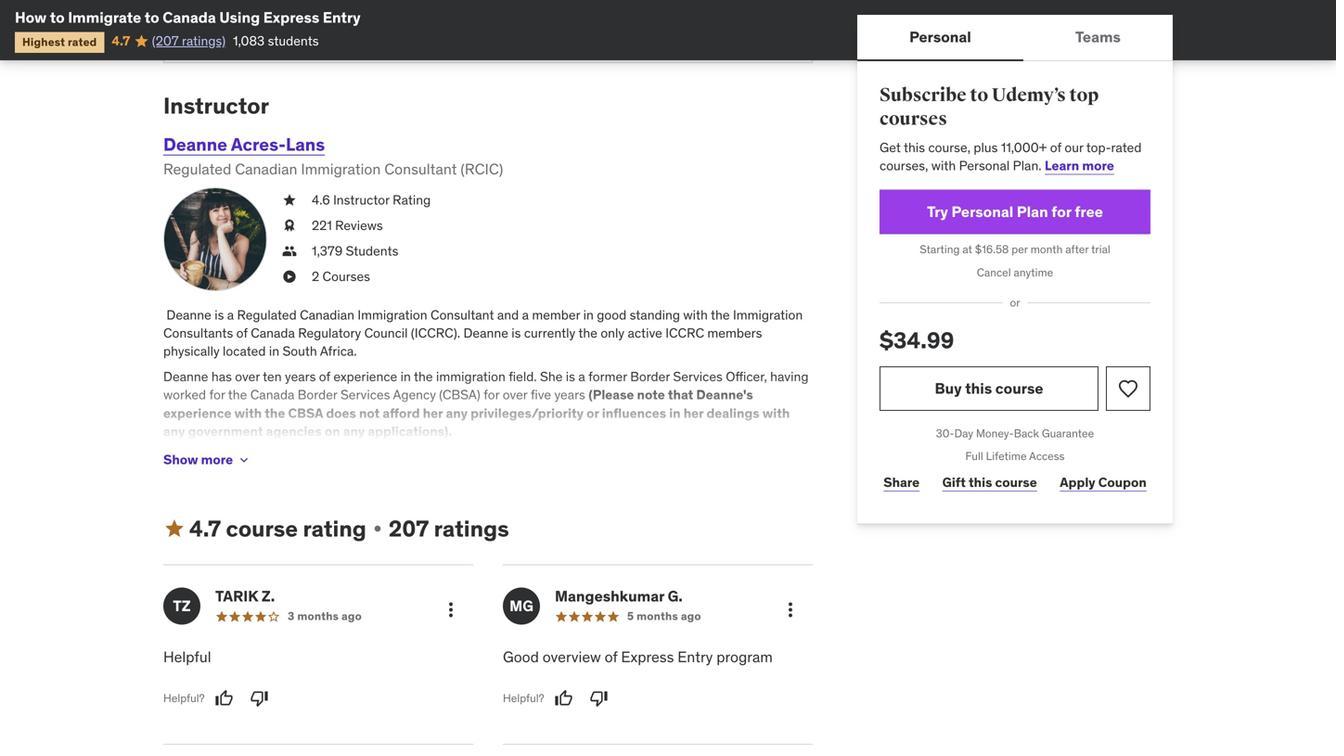 Task type: describe. For each thing, give the bounding box(es) containing it.
the only
[[579, 325, 625, 342]]

2 vertical spatial course
[[226, 515, 298, 543]]

south
[[283, 343, 317, 360]]

experience inside deanne has over ten years of experience in the immigration field. she is a former border services officer, having worked for the canada border services agency (cbsa) for over five years
[[334, 369, 398, 385]]

full
[[966, 449, 984, 464]]

highest
[[22, 35, 65, 49]]

coupon
[[1099, 474, 1147, 491]]

helpful? for good overview of express entry program
[[503, 692, 545, 706]]

1 horizontal spatial to
[[145, 8, 159, 27]]

having
[[771, 369, 809, 385]]

1,379
[[312, 243, 343, 259]]

$16.58
[[976, 242, 1009, 257]]

1 horizontal spatial any
[[343, 423, 365, 440]]

in inside deanne has over ten years of experience in the immigration field. she is a former border services officer, having worked for the canada border services agency (cbsa) for over five years
[[401, 369, 411, 385]]

get this course, plus 11,000+ of our top-rated courses, with personal plan.
[[880, 139, 1142, 174]]

course for gift this course
[[996, 474, 1038, 491]]

xsmall image inside show more button
[[237, 453, 252, 468]]

show more
[[163, 452, 233, 468]]

with down having
[[763, 405, 790, 422]]

(please note that deanne's experience with the cbsa does not afford her any privileges/priority or influences in her dealings with any government agencies on any applications).
[[163, 387, 790, 440]]

canadian for lans
[[235, 160, 298, 179]]

$59.97
[[232, 6, 290, 29]]

ago for z.
[[342, 610, 362, 624]]

2 horizontal spatial for
[[1052, 202, 1072, 221]]

that
[[668, 387, 694, 404]]

personal button
[[858, 15, 1024, 59]]

tz
[[173, 597, 191, 616]]

$79.97
[[298, 8, 344, 27]]

officer,
[[726, 369, 768, 385]]

share
[[884, 474, 920, 491]]

0 horizontal spatial a
[[227, 307, 234, 323]]

xsmall image left the 207
[[370, 522, 385, 537]]

deanne acres-lans link
[[163, 133, 325, 156]]

ten
[[263, 369, 282, 385]]

1 vertical spatial is
[[512, 325, 521, 342]]

30-
[[937, 426, 955, 441]]

teams
[[1076, 27, 1121, 46]]

in up the only
[[584, 307, 594, 323]]

additional actions for review by mangeshkumar g. image
[[780, 599, 802, 622]]

try personal plan for free link
[[880, 190, 1151, 234]]

get
[[880, 139, 901, 156]]

privileges/priority
[[471, 405, 584, 422]]

and
[[497, 307, 519, 323]]

she
[[540, 369, 563, 385]]

regulated for is
[[237, 307, 297, 323]]

deanne has over ten years of experience in the immigration field. she is a former border services officer, having worked for the canada border services agency (cbsa) for over five years
[[163, 369, 809, 404]]

mangeshkumar
[[555, 587, 665, 606]]

physically
[[163, 343, 220, 360]]

lans
[[286, 133, 325, 156]]

is inside deanne has over ten years of experience in the immigration field. she is a former border services officer, having worked for the canada border services agency (cbsa) for over five years
[[566, 369, 576, 385]]

immigration
[[436, 369, 506, 385]]

member
[[532, 307, 580, 323]]

rating
[[393, 192, 431, 208]]

(cbsa)
[[439, 387, 481, 404]]

0 vertical spatial canada
[[163, 8, 216, 27]]

mark review by tarik z. as unhelpful image
[[250, 690, 269, 708]]

wishlist image
[[1118, 378, 1140, 400]]

starting at $16.58 per month after trial cancel anytime
[[920, 242, 1111, 280]]

show more button
[[163, 442, 252, 479]]

plus
[[974, 139, 998, 156]]

consultant for a
[[431, 307, 494, 323]]

former
[[589, 369, 627, 385]]

learn more link
[[1045, 157, 1115, 174]]

good
[[503, 648, 539, 667]]

anytime
[[1014, 265, 1054, 280]]

does
[[326, 405, 356, 422]]

30-day money-back guarantee full lifetime access
[[937, 426, 1095, 464]]

apply
[[1060, 474, 1096, 491]]

xsmall image for 4.6 instructor rating
[[282, 191, 297, 209]]

0 horizontal spatial is
[[215, 307, 224, 323]]

0 vertical spatial years
[[285, 369, 316, 385]]

207 ratings
[[389, 515, 509, 543]]

experience inside (please note that deanne's experience with the cbsa does not afford her any privileges/priority or influences in her dealings with any government agencies on any applications).
[[163, 405, 232, 422]]

with inside get this course, plus 11,000+ of our top-rated courses, with personal plan.
[[932, 157, 957, 174]]

0 vertical spatial express
[[263, 8, 320, 27]]

members
[[708, 325, 763, 342]]

deanne acres-lans image
[[163, 187, 267, 291]]

a inside deanne has over ten years of experience in the immigration field. she is a former border services officer, having worked for the canada border services agency (cbsa) for over five years
[[579, 369, 586, 385]]

1,083
[[233, 32, 265, 49]]

4.7 for 4.7
[[112, 32, 130, 49]]

courses
[[880, 108, 948, 131]]

free
[[1075, 202, 1104, 221]]

students
[[268, 32, 319, 49]]

the inside deanne is a regulated canadian immigration consultant and a member in good standing with the immigration consultants of canada regulatory council (iccrc). deanne is currently the only active iccrc members physically located in south africa.
[[711, 307, 730, 323]]

worked
[[163, 387, 206, 404]]

subscribe to udemy's top courses
[[880, 84, 1099, 131]]

teams button
[[1024, 15, 1173, 59]]

tarik z.
[[215, 587, 275, 606]]

0 vertical spatial border
[[631, 369, 670, 385]]

currently
[[524, 325, 576, 342]]

africa.
[[320, 343, 357, 360]]

1 horizontal spatial a
[[522, 307, 529, 323]]

canada inside deanne has over ten years of experience in the immigration field. she is a former border services officer, having worked for the canada border services agency (cbsa) for over five years
[[250, 387, 295, 404]]

reviews
[[335, 217, 383, 234]]

to for subscribe
[[971, 84, 989, 107]]

months for g.
[[637, 610, 679, 624]]

per
[[1012, 242, 1028, 257]]

ratings
[[434, 515, 509, 543]]

deanne for a
[[167, 307, 212, 323]]

deanne for lans
[[163, 133, 227, 156]]

share button
[[880, 465, 924, 502]]

udemy's
[[992, 84, 1066, 107]]

located
[[223, 343, 266, 360]]

or inside (please note that deanne's experience with the cbsa does not afford her any privileges/priority or influences in her dealings with any government agencies on any applications).
[[587, 405, 599, 422]]

mangeshkumar g.
[[555, 587, 683, 606]]

1 vertical spatial border
[[298, 387, 338, 404]]

immigrate
[[68, 8, 141, 27]]

1 vertical spatial over
[[503, 387, 528, 404]]

government
[[188, 423, 263, 440]]

show
[[163, 452, 198, 468]]

months for z.
[[297, 610, 339, 624]]

try personal plan for free
[[928, 202, 1104, 221]]

courses,
[[880, 157, 929, 174]]

221
[[312, 217, 332, 234]]

of right overview
[[605, 648, 618, 667]]

0 vertical spatial instructor
[[163, 92, 269, 120]]

agency
[[393, 387, 436, 404]]

0 horizontal spatial services
[[341, 387, 390, 404]]

0 horizontal spatial for
[[209, 387, 225, 404]]

immigration for lans
[[301, 160, 381, 179]]

regulated for acres-
[[163, 160, 231, 179]]

(iccrc).
[[411, 325, 461, 342]]



Task type: locate. For each thing, give the bounding box(es) containing it.
2
[[312, 268, 320, 285]]

tarik
[[215, 587, 258, 606]]

1 vertical spatial services
[[341, 387, 390, 404]]

canada up (207 ratings)
[[163, 8, 216, 27]]

1 horizontal spatial rated
[[1112, 139, 1142, 156]]

services
[[673, 369, 723, 385], [341, 387, 390, 404]]

of up located
[[236, 325, 248, 342]]

1 vertical spatial entry
[[678, 648, 713, 667]]

in
[[584, 307, 594, 323], [269, 343, 280, 360], [401, 369, 411, 385], [670, 405, 681, 422]]

this inside get this course, plus 11,000+ of our top-rated courses, with personal plan.
[[904, 139, 926, 156]]

border up 'cbsa'
[[298, 387, 338, 404]]

course for buy this course
[[996, 379, 1044, 398]]

canadian down acres-
[[235, 160, 298, 179]]

buy this course button
[[880, 367, 1099, 411]]

the up agencies
[[265, 405, 285, 422]]

0 vertical spatial this
[[904, 139, 926, 156]]

0 vertical spatial 4.7
[[112, 32, 130, 49]]

1 horizontal spatial 4.7
[[189, 515, 221, 543]]

immigration up council
[[358, 307, 428, 323]]

deanne up worked
[[163, 369, 208, 385]]

experience up the not
[[334, 369, 398, 385]]

tab list containing personal
[[858, 15, 1173, 61]]

to up (207
[[145, 8, 159, 27]]

1 vertical spatial consultant
[[431, 307, 494, 323]]

xsmall image left 4.6
[[282, 191, 297, 209]]

1 helpful? from the left
[[163, 692, 205, 706]]

this right "gift"
[[969, 474, 993, 491]]

more for learn more
[[1083, 157, 1115, 174]]

1 vertical spatial this
[[966, 379, 993, 398]]

ago down g.
[[681, 610, 702, 624]]

the
[[711, 307, 730, 323], [414, 369, 433, 385], [228, 387, 247, 404], [265, 405, 285, 422]]

2 helpful? from the left
[[503, 692, 545, 706]]

applications).
[[368, 423, 452, 440]]

more down top-
[[1083, 157, 1115, 174]]

1 her from the left
[[423, 405, 443, 422]]

2 horizontal spatial a
[[579, 369, 586, 385]]

entry right $59.97
[[323, 8, 361, 27]]

(rcic)
[[461, 160, 503, 179]]

consultants
[[163, 325, 233, 342]]

iccrc
[[666, 325, 705, 342]]

0 vertical spatial experience
[[334, 369, 398, 385]]

0 horizontal spatial any
[[163, 423, 185, 440]]

0 horizontal spatial her
[[423, 405, 443, 422]]

a
[[227, 307, 234, 323], [522, 307, 529, 323], [579, 369, 586, 385]]

experience
[[334, 369, 398, 385], [163, 405, 232, 422]]

2 her from the left
[[684, 405, 704, 422]]

0 vertical spatial personal
[[910, 27, 972, 46]]

council
[[364, 325, 408, 342]]

lifetime
[[987, 449, 1027, 464]]

0 vertical spatial regulated
[[163, 160, 231, 179]]

apply coupon
[[1060, 474, 1147, 491]]

is up consultants
[[215, 307, 224, 323]]

over
[[235, 369, 260, 385], [503, 387, 528, 404]]

1 horizontal spatial her
[[684, 405, 704, 422]]

deanne inside deanne acres-lans regulated canadian immigration consultant (rcic)
[[163, 133, 227, 156]]

immigration up 4.6
[[301, 160, 381, 179]]

(207
[[152, 32, 179, 49]]

with inside deanne is a regulated canadian immigration consultant and a member in good standing with the immigration consultants of canada regulatory council (iccrc). deanne is currently the only active iccrc members physically located in south africa.
[[684, 307, 708, 323]]

has
[[212, 369, 232, 385]]

0 vertical spatial services
[[673, 369, 723, 385]]

2 horizontal spatial any
[[446, 405, 468, 422]]

this for get
[[904, 139, 926, 156]]

1 horizontal spatial regulated
[[237, 307, 297, 323]]

the up members
[[711, 307, 730, 323]]

money-
[[977, 426, 1014, 441]]

1 horizontal spatial helpful?
[[503, 692, 545, 706]]

0 horizontal spatial more
[[201, 452, 233, 468]]

helpful?
[[163, 692, 205, 706], [503, 692, 545, 706]]

canadian for a
[[300, 307, 355, 323]]

regulated inside deanne acres-lans regulated canadian immigration consultant (rcic)
[[163, 160, 231, 179]]

any up show at left bottom
[[163, 423, 185, 440]]

0 horizontal spatial xsmall image
[[237, 453, 252, 468]]

helpful? left mark review by tarik z. as helpful icon
[[163, 692, 205, 706]]

xsmall image left "1,379"
[[282, 242, 297, 261]]

with down course,
[[932, 157, 957, 174]]

immigration up members
[[733, 307, 803, 323]]

deanne's
[[697, 387, 754, 404]]

to up highest rated
[[50, 8, 65, 27]]

4.7 down immigrate
[[112, 32, 130, 49]]

in up agency at the bottom left
[[401, 369, 411, 385]]

over left ten
[[235, 369, 260, 385]]

1 horizontal spatial experience
[[334, 369, 398, 385]]

course up "z."
[[226, 515, 298, 543]]

0 horizontal spatial border
[[298, 387, 338, 404]]

any
[[446, 405, 468, 422], [163, 423, 185, 440], [343, 423, 365, 440]]

note
[[637, 387, 665, 404]]

instructor up deanne acres-lans link
[[163, 92, 269, 120]]

the down has
[[228, 387, 247, 404]]

1 vertical spatial personal
[[960, 157, 1010, 174]]

g.
[[668, 587, 683, 606]]

xsmall image down government
[[237, 453, 252, 468]]

in down that at the bottom of page
[[670, 405, 681, 422]]

years down south
[[285, 369, 316, 385]]

personal
[[910, 27, 972, 46], [960, 157, 1010, 174], [952, 202, 1014, 221]]

rated inside get this course, plus 11,000+ of our top-rated courses, with personal plan.
[[1112, 139, 1142, 156]]

in left south
[[269, 343, 280, 360]]

consultant
[[385, 160, 457, 179], [431, 307, 494, 323]]

at
[[963, 242, 973, 257]]

express
[[263, 8, 320, 27], [621, 648, 674, 667]]

course
[[996, 379, 1044, 398], [996, 474, 1038, 491], [226, 515, 298, 543]]

of inside get this course, plus 11,000+ of our top-rated courses, with personal plan.
[[1051, 139, 1062, 156]]

1 horizontal spatial more
[[1083, 157, 1115, 174]]

2 months from the left
[[637, 610, 679, 624]]

for down has
[[209, 387, 225, 404]]

1 horizontal spatial canadian
[[300, 307, 355, 323]]

personal inside button
[[910, 27, 972, 46]]

0 horizontal spatial ago
[[342, 610, 362, 624]]

years down she at left
[[555, 387, 586, 404]]

deanne left acres-
[[163, 133, 227, 156]]

helpful? left mark review by mangeshkumar g. as helpful icon
[[503, 692, 545, 706]]

of left the our
[[1051, 139, 1062, 156]]

how
[[15, 8, 47, 27]]

of down africa. at the top of page
[[319, 369, 330, 385]]

starting
[[920, 242, 960, 257]]

0 horizontal spatial months
[[297, 610, 339, 624]]

1 horizontal spatial services
[[673, 369, 723, 385]]

dealings
[[707, 405, 760, 422]]

a right and
[[522, 307, 529, 323]]

207
[[389, 515, 429, 543]]

4.7 course rating
[[189, 515, 367, 543]]

1 vertical spatial canadian
[[300, 307, 355, 323]]

this for gift
[[969, 474, 993, 491]]

or down (please
[[587, 405, 599, 422]]

0 vertical spatial xsmall image
[[282, 242, 297, 261]]

course up back
[[996, 379, 1044, 398]]

learn more
[[1045, 157, 1115, 174]]

for left free
[[1052, 202, 1072, 221]]

highest rated
[[22, 35, 97, 49]]

2 horizontal spatial to
[[971, 84, 989, 107]]

acres-
[[231, 133, 286, 156]]

this inside buy this course button
[[966, 379, 993, 398]]

of inside deanne is a regulated canadian immigration consultant and a member in good standing with the immigration consultants of canada regulatory council (iccrc). deanne is currently the only active iccrc members physically located in south africa.
[[236, 325, 248, 342]]

deanne inside deanne has over ten years of experience in the immigration field. she is a former border services officer, having worked for the canada border services agency (cbsa) for over five years
[[163, 369, 208, 385]]

personal up subscribe
[[910, 27, 972, 46]]

consultant for lans
[[385, 160, 457, 179]]

0 horizontal spatial or
[[587, 405, 599, 422]]

2 vertical spatial is
[[566, 369, 576, 385]]

to left udemy's
[[971, 84, 989, 107]]

2 ago from the left
[[681, 610, 702, 624]]

her down agency at the bottom left
[[423, 405, 443, 422]]

5 months ago
[[628, 610, 702, 624]]

0 horizontal spatial instructor
[[163, 92, 269, 120]]

0 vertical spatial rated
[[68, 35, 97, 49]]

2 vertical spatial this
[[969, 474, 993, 491]]

4.7 for 4.7 course rating
[[189, 515, 221, 543]]

1 vertical spatial express
[[621, 648, 674, 667]]

0 horizontal spatial over
[[235, 369, 260, 385]]

4.7
[[112, 32, 130, 49], [189, 515, 221, 543]]

is
[[215, 307, 224, 323], [512, 325, 521, 342], [566, 369, 576, 385]]

tab list
[[858, 15, 1173, 61]]

helpful? for helpful
[[163, 692, 205, 706]]

express down the "5 months ago" at bottom
[[621, 648, 674, 667]]

0 vertical spatial more
[[1083, 157, 1115, 174]]

1 horizontal spatial express
[[621, 648, 674, 667]]

agencies
[[266, 423, 322, 440]]

0 vertical spatial entry
[[323, 8, 361, 27]]

five
[[531, 387, 552, 404]]

1 horizontal spatial ago
[[681, 610, 702, 624]]

xsmall image for 221 reviews
[[282, 217, 297, 235]]

xsmall image
[[282, 242, 297, 261], [237, 453, 252, 468]]

regulated
[[163, 160, 231, 179], [237, 307, 297, 323]]

0 vertical spatial or
[[1011, 296, 1021, 310]]

1 vertical spatial or
[[587, 405, 599, 422]]

gift this course
[[943, 474, 1038, 491]]

overview
[[543, 648, 601, 667]]

4.6 instructor rating
[[312, 192, 431, 208]]

1 months from the left
[[297, 610, 339, 624]]

1 vertical spatial rated
[[1112, 139, 1142, 156]]

ago for g.
[[681, 610, 702, 624]]

1 vertical spatial regulated
[[237, 307, 297, 323]]

program
[[717, 648, 773, 667]]

additional actions for review by tarik z. image
[[440, 599, 462, 622]]

back
[[1014, 426, 1040, 441]]

0 vertical spatial consultant
[[385, 160, 457, 179]]

canadian up regulatory
[[300, 307, 355, 323]]

the up agency at the bottom left
[[414, 369, 433, 385]]

of inside deanne has over ten years of experience in the immigration field. she is a former border services officer, having worked for the canada border services agency (cbsa) for over five years
[[319, 369, 330, 385]]

afford
[[383, 405, 420, 422]]

for down immigration
[[484, 387, 500, 404]]

2 courses
[[312, 268, 370, 285]]

1 vertical spatial course
[[996, 474, 1038, 491]]

1 horizontal spatial for
[[484, 387, 500, 404]]

the inside (please note that deanne's experience with the cbsa does not afford her any privileges/priority or influences in her dealings with any government agencies on any applications).
[[265, 405, 285, 422]]

field.
[[509, 369, 537, 385]]

1 horizontal spatial xsmall image
[[282, 242, 297, 261]]

her down that at the bottom of page
[[684, 405, 704, 422]]

1 horizontal spatial instructor
[[333, 192, 390, 208]]

deanne down and
[[464, 325, 509, 342]]

2 vertical spatial personal
[[952, 202, 1014, 221]]

personal up $16.58 on the right top
[[952, 202, 1014, 221]]

1 vertical spatial xsmall image
[[237, 453, 252, 468]]

more for show more
[[201, 452, 233, 468]]

over down field.
[[503, 387, 528, 404]]

1 vertical spatial experience
[[163, 405, 232, 422]]

consultant inside deanne is a regulated canadian immigration consultant and a member in good standing with the immigration consultants of canada regulatory council (iccrc). deanne is currently the only active iccrc members physically located in south africa.
[[431, 307, 494, 323]]

total:
[[187, 6, 229, 28]]

deanne acres-lans regulated canadian immigration consultant (rcic)
[[163, 133, 503, 179]]

1 vertical spatial years
[[555, 387, 586, 404]]

using
[[219, 8, 260, 27]]

1 horizontal spatial is
[[512, 325, 521, 342]]

a left the former
[[579, 369, 586, 385]]

0 vertical spatial is
[[215, 307, 224, 323]]

top-
[[1087, 139, 1112, 156]]

experience down worked
[[163, 405, 232, 422]]

1 horizontal spatial or
[[1011, 296, 1021, 310]]

instructor up reviews
[[333, 192, 390, 208]]

1 horizontal spatial years
[[555, 387, 586, 404]]

border up the note
[[631, 369, 670, 385]]

0 horizontal spatial rated
[[68, 35, 97, 49]]

1 ago from the left
[[342, 610, 362, 624]]

months right 3
[[297, 610, 339, 624]]

canadian inside deanne is a regulated canadian immigration consultant and a member in good standing with the immigration consultants of canada regulatory council (iccrc). deanne is currently the only active iccrc members physically located in south africa.
[[300, 307, 355, 323]]

ago right 3
[[342, 610, 362, 624]]

to for how
[[50, 8, 65, 27]]

years
[[285, 369, 316, 385], [555, 387, 586, 404]]

more inside button
[[201, 452, 233, 468]]

deanne is a regulated canadian immigration consultant and a member in good standing with the immigration consultants of canada regulatory council (iccrc). deanne is currently the only active iccrc members physically located in south africa.
[[163, 307, 803, 360]]

with up iccrc
[[684, 307, 708, 323]]

0 horizontal spatial canadian
[[235, 160, 298, 179]]

1,083 students
[[233, 32, 319, 49]]

canadian
[[235, 160, 298, 179], [300, 307, 355, 323]]

consultant inside deanne acres-lans regulated canadian immigration consultant (rcic)
[[385, 160, 457, 179]]

0 horizontal spatial regulated
[[163, 160, 231, 179]]

0 vertical spatial canadian
[[235, 160, 298, 179]]

1 horizontal spatial entry
[[678, 648, 713, 667]]

consultant up "(iccrc)."
[[431, 307, 494, 323]]

this right buy
[[966, 379, 993, 398]]

rated up learn more at the top of the page
[[1112, 139, 1142, 156]]

regulated down deanne acres-lans link
[[163, 160, 231, 179]]

canada down ten
[[250, 387, 295, 404]]

personal inside get this course, plus 11,000+ of our top-rated courses, with personal plan.
[[960, 157, 1010, 174]]

immigration inside deanne acres-lans regulated canadian immigration consultant (rcic)
[[301, 160, 381, 179]]

canada up south
[[251, 325, 295, 342]]

1 horizontal spatial over
[[503, 387, 528, 404]]

services up that at the bottom of page
[[673, 369, 723, 385]]

regulated inside deanne is a regulated canadian immigration consultant and a member in good standing with the immigration consultants of canada regulatory council (iccrc). deanne is currently the only active iccrc members physically located in south africa.
[[237, 307, 297, 323]]

good
[[597, 307, 627, 323]]

deanne up consultants
[[167, 307, 212, 323]]

in inside (please note that deanne's experience with the cbsa does not afford her any privileges/priority or influences in her dealings with any government agencies on any applications).
[[670, 405, 681, 422]]

mark review by mangeshkumar g. as helpful image
[[555, 690, 573, 708]]

0 horizontal spatial experience
[[163, 405, 232, 422]]

1 vertical spatial more
[[201, 452, 233, 468]]

access
[[1030, 449, 1065, 464]]

11,000+
[[1002, 139, 1048, 156]]

services up the not
[[341, 387, 390, 404]]

0 horizontal spatial 4.7
[[112, 32, 130, 49]]

personal down the plus
[[960, 157, 1010, 174]]

xsmall image for 2 courses
[[282, 268, 297, 286]]

deanne for over
[[163, 369, 208, 385]]

this up courses,
[[904, 139, 926, 156]]

after
[[1066, 242, 1089, 257]]

or down the anytime
[[1011, 296, 1021, 310]]

1 horizontal spatial border
[[631, 369, 670, 385]]

0 horizontal spatial express
[[263, 8, 320, 27]]

entry left program
[[678, 648, 713, 667]]

(please
[[589, 387, 634, 404]]

students
[[346, 243, 399, 259]]

this for buy
[[966, 379, 993, 398]]

any right on
[[343, 423, 365, 440]]

1 vertical spatial 4.7
[[189, 515, 221, 543]]

(207 ratings)
[[152, 32, 226, 49]]

immigration for a
[[358, 307, 428, 323]]

mg
[[510, 597, 534, 616]]

2 vertical spatial canada
[[250, 387, 295, 404]]

medium image
[[163, 518, 186, 541]]

0 horizontal spatial years
[[285, 369, 316, 385]]

express up students at the left of the page
[[263, 8, 320, 27]]

a up consultants
[[227, 307, 234, 323]]

1 vertical spatial canada
[[251, 325, 295, 342]]

xsmall image left 221
[[282, 217, 297, 235]]

0 vertical spatial over
[[235, 369, 260, 385]]

is right she at left
[[566, 369, 576, 385]]

0 horizontal spatial helpful?
[[163, 692, 205, 706]]

1 vertical spatial instructor
[[333, 192, 390, 208]]

to inside subscribe to udemy's top courses
[[971, 84, 989, 107]]

xsmall image
[[282, 191, 297, 209], [282, 217, 297, 235], [282, 268, 297, 286], [370, 522, 385, 537]]

canada inside deanne is a regulated canadian immigration consultant and a member in good standing with the immigration consultants of canada regulatory council (iccrc). deanne is currently the only active iccrc members physically located in south africa.
[[251, 325, 295, 342]]

with up government
[[234, 405, 262, 422]]

canadian inside deanne acres-lans regulated canadian immigration consultant (rcic)
[[235, 160, 298, 179]]

2 horizontal spatial is
[[566, 369, 576, 385]]

any down '(cbsa)'
[[446, 405, 468, 422]]

course inside button
[[996, 379, 1044, 398]]

top
[[1070, 84, 1099, 107]]

consultant up the rating
[[385, 160, 457, 179]]

month
[[1031, 242, 1063, 257]]

regulated up located
[[237, 307, 297, 323]]

subscribe
[[880, 84, 967, 107]]

this inside gift this course link
[[969, 474, 993, 491]]

0 horizontal spatial to
[[50, 8, 65, 27]]

months down g.
[[637, 610, 679, 624]]

4.7 right medium image
[[189, 515, 221, 543]]

active
[[628, 325, 663, 342]]

0 vertical spatial course
[[996, 379, 1044, 398]]

1 horizontal spatial months
[[637, 610, 679, 624]]

ratings)
[[182, 32, 226, 49]]

xsmall image left 2
[[282, 268, 297, 286]]

5
[[628, 610, 634, 624]]

apply coupon button
[[1057, 465, 1151, 502]]

course down lifetime on the bottom
[[996, 474, 1038, 491]]

more down government
[[201, 452, 233, 468]]

mark review by mangeshkumar g. as unhelpful image
[[590, 690, 609, 708]]

of
[[1051, 139, 1062, 156], [236, 325, 248, 342], [319, 369, 330, 385], [605, 648, 618, 667]]

ago
[[342, 610, 362, 624], [681, 610, 702, 624]]

mark review by tarik z. as helpful image
[[215, 690, 234, 708]]

is down and
[[512, 325, 521, 342]]

rated down immigrate
[[68, 35, 97, 49]]

0 horizontal spatial entry
[[323, 8, 361, 27]]

good overview of express entry program
[[503, 648, 773, 667]]



Task type: vqa. For each thing, say whether or not it's contained in the screenshot.
the bottommost Or
yes



